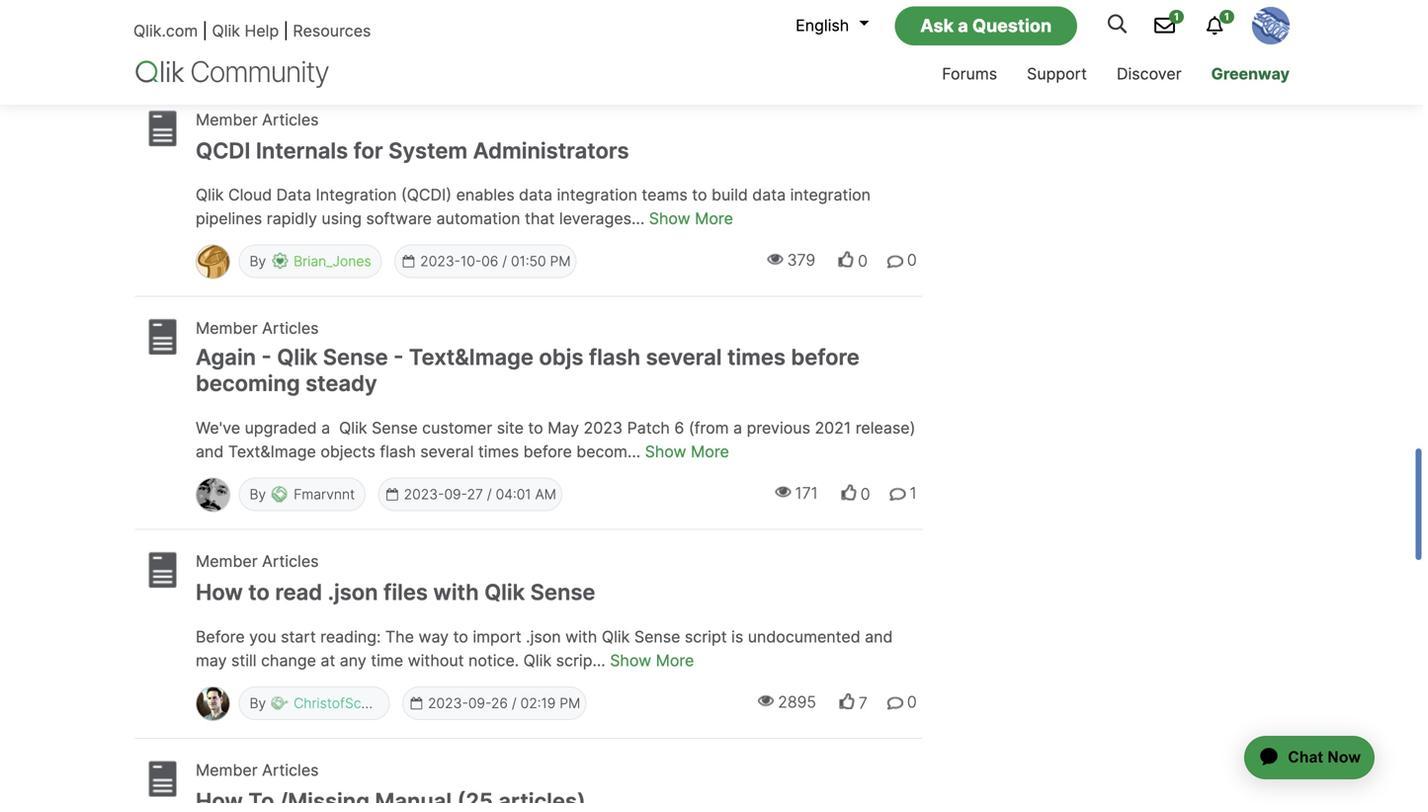 Task type: describe. For each thing, give the bounding box(es) containing it.
upgraded
[[245, 419, 317, 438]]

4 member articles link from the top
[[196, 760, 319, 782]]

before inside we've upgraded a  qlik sense customer site to may 2023 patch 6 (from a previous 2021 release) and text&image objects flash several times before becom...
[[524, 442, 572, 462]]

may
[[196, 651, 227, 671]]

before you start reading: the way to import .json with qlik sense script is undocumented and may still change at any time without notice.  qlik scrip...
[[196, 628, 893, 671]]

undocumented
[[748, 628, 861, 647]]

sense inside member articles again - qlik sense - text&image objs flash several times before becoming steady
[[323, 344, 388, 371]]

qlik.com link
[[133, 21, 198, 41]]

read
[[275, 579, 322, 606]]

by for to
[[250, 695, 270, 712]]

qlik up "02:19"
[[524, 651, 552, 671]]

qcdi
[[196, 137, 251, 164]]

brian_jones
[[294, 253, 371, 270]]

views image for qcdi internals for system administrators
[[768, 251, 783, 267]]

2023-10-06 / 01:50 pm
[[420, 253, 571, 270]]

qlik cloud data integration (qcdi) enables data integration teams to build data integration pipelines rapidly using software automation that leverages...
[[196, 186, 871, 229]]

becom...
[[577, 442, 641, 462]]

2023- for with
[[428, 695, 468, 712]]

qlikduck image
[[1253, 7, 1290, 44]]

1 horizontal spatial 1
[[1175, 11, 1179, 23]]

flash
[[589, 344, 641, 371]]

/ for with
[[512, 695, 517, 712]]

integration
[[316, 186, 397, 205]]

to inside qlik cloud data integration (qcdi) enables data integration teams to build data integration pipelines rapidly using software automation that leverages...
[[692, 186, 707, 205]]

1 integration from the left
[[557, 186, 638, 205]]

release)
[[856, 419, 916, 438]]

2021
[[815, 419, 851, 438]]

show for sense
[[610, 651, 652, 671]]

qlik image
[[133, 59, 331, 89]]

leverages...
[[559, 209, 645, 229]]

patch
[[627, 419, 670, 438]]

articles for -
[[262, 319, 319, 338]]

greenway link
[[1197, 46, 1305, 105]]

sense inside we've upgraded a  qlik sense customer site to may 2023 patch 6 (from a previous 2021 release) and text&image objects flash several times before becom...
[[372, 419, 418, 438]]

qcdi internals for system administrators link
[[196, 137, 922, 164]]

.json inside before you start reading: the way to import .json with qlik sense script is undocumented and may still change at any time without notice.  qlik scrip...
[[526, 628, 561, 647]]

rapidly
[[267, 209, 317, 229]]

6
[[675, 419, 684, 438]]

replies image for again - qlik sense - text&image objs flash several times before becoming steady
[[890, 487, 906, 503]]

support
[[1027, 64, 1087, 84]]

qlik up scrip... on the left bottom of page
[[602, 628, 630, 647]]

am
[[535, 486, 557, 503]]

we've upgraded a  qlik sense customer site to may 2023 patch 6 (from a previous 2021 release) and text&image objects flash several times before becom...
[[196, 419, 916, 462]]

0 vertical spatial a
[[958, 15, 968, 36]]

becoming
[[196, 370, 300, 397]]

2023-09-27 / 04:01 am
[[404, 486, 557, 503]]

and inside before you start reading: the way to import .json with qlik sense script is undocumented and may still change at any time without notice.  qlik scrip...
[[865, 628, 893, 647]]

02:19
[[521, 695, 556, 712]]

before
[[196, 628, 245, 647]]

2895
[[778, 693, 816, 712]]

that
[[525, 209, 555, 229]]

greenway
[[1212, 64, 1290, 84]]

7
[[859, 694, 868, 713]]

import
[[473, 628, 522, 647]]

member articles
[[196, 761, 319, 780]]

steady
[[306, 370, 377, 397]]

qlik.com
[[133, 21, 198, 41]]

notice.
[[469, 651, 519, 671]]

10-
[[461, 253, 482, 270]]

start
[[281, 628, 316, 647]]

1 horizontal spatial 26
[[898, 42, 917, 61]]

2023
[[584, 419, 623, 438]]

brian_jones link
[[294, 253, 371, 270]]

0 vertical spatial show more link
[[649, 209, 733, 229]]

script
[[685, 628, 727, 647]]

2023-09-26 / 02:19 pm
[[428, 695, 581, 712]]

menu bar containing forums
[[806, 46, 1305, 105]]

without
[[408, 651, 464, 671]]

4 member from the top
[[196, 761, 258, 780]]

files
[[384, 579, 428, 606]]

english
[[796, 16, 849, 35]]

2 horizontal spatial 1
[[1225, 11, 1230, 23]]

2023- for text&image
[[404, 486, 444, 503]]

0 horizontal spatial 26
[[491, 695, 508, 712]]

27
[[467, 486, 483, 503]]

7 link
[[859, 693, 875, 715]]

like image for again - qlik sense - text&image objs flash several times before becoming steady
[[841, 485, 857, 501]]

0 vertical spatial /
[[502, 253, 507, 270]]

text&image inside we've upgraded a  qlik sense customer site to may 2023 patch 6 (from a previous 2021 release) and text&image objects flash several times before becom...
[[228, 442, 316, 462]]

for
[[354, 137, 383, 164]]

sense inside member articles how to read .json files with qlik sense
[[530, 579, 596, 606]]

06
[[482, 253, 499, 270]]

171
[[795, 484, 818, 503]]

with inside member articles how to read .json files with qlik sense
[[433, 579, 479, 606]]

qlik.com | qlik help | resources
[[133, 21, 371, 41]]

like image
[[838, 252, 854, 268]]

you
[[249, 628, 276, 647]]

forums button
[[928, 46, 1012, 105]]

discover
[[1117, 64, 1182, 84]]

cloud
[[228, 186, 272, 205]]

times inside we've upgraded a  qlik sense customer site to may 2023 patch 6 (from a previous 2021 release) and text&image objects flash several times before becom...
[[478, 442, 519, 462]]

01:50
[[511, 253, 546, 270]]

1 data from the left
[[519, 186, 553, 205]]

employee image
[[272, 253, 288, 270]]

objects flash
[[321, 442, 416, 462]]

way
[[419, 628, 449, 647]]

0 link for again - qlik sense - text&image objs flash several times before becoming steady
[[861, 484, 877, 506]]

internals
[[256, 137, 348, 164]]

matteo_mi
[[294, 44, 361, 61]]

articles for internals
[[262, 110, 319, 129]]

text&image inside member articles again - qlik sense - text&image objs flash several times before becoming steady
[[409, 344, 534, 371]]

build
[[712, 186, 748, 205]]

is
[[732, 628, 744, 647]]

partner - creator iii image
[[272, 486, 288, 503]]

qlik left help
[[212, 21, 240, 41]]

0 horizontal spatial 1
[[910, 484, 917, 503]]

still
[[231, 651, 257, 671]]

discover button
[[1102, 46, 1197, 105]]

again
[[196, 344, 256, 371]]

tkb image
[[140, 760, 180, 800]]

.json inside member articles how to read .json files with qlik sense
[[328, 579, 378, 606]]

pipelines
[[196, 209, 262, 229]]

qlik inside member articles again - qlik sense - text&image objs flash several times before becoming steady
[[277, 344, 318, 371]]

(from
[[689, 419, 729, 438]]

enables
[[456, 186, 515, 205]]

teams
[[642, 186, 688, 205]]

forums
[[942, 64, 998, 84]]

qlik help link
[[212, 21, 279, 41]]



Task type: vqa. For each thing, say whether or not it's contained in the screenshot.


Task type: locate. For each thing, give the bounding box(es) containing it.
like image left 7
[[839, 694, 855, 710]]

more for again - qlik sense - text&image objs flash several times before becoming steady
[[691, 442, 729, 462]]

we've
[[196, 419, 240, 438]]

member for qcdi
[[196, 110, 258, 129]]

-
[[262, 344, 272, 371], [394, 344, 404, 371]]

1 | from the left
[[202, 21, 208, 41]]

a
[[958, 15, 968, 36], [734, 419, 742, 438]]

1 vertical spatial times
[[478, 442, 519, 462]]

2 data from the left
[[753, 186, 786, 205]]

1 vertical spatial /
[[487, 486, 492, 503]]

show more link
[[649, 209, 733, 229], [645, 442, 729, 462], [610, 651, 694, 671]]

member articles link up again
[[196, 318, 319, 340]]

2 - from the left
[[394, 344, 404, 371]]

christofschwarz
[[294, 695, 401, 712]]

2023- left 06
[[420, 253, 461, 270]]

articles up "internals"
[[262, 110, 319, 129]]

1 - from the left
[[262, 344, 272, 371]]

1 vertical spatial and
[[865, 628, 893, 647]]

to left the "build"
[[692, 186, 707, 205]]

matteo_mi link
[[294, 44, 361, 61]]

text&image down upgraded on the left bottom of page
[[228, 442, 316, 462]]

2 vertical spatial show more link
[[610, 651, 694, 671]]

/
[[502, 253, 507, 270], [487, 486, 492, 503], [512, 695, 517, 712]]

before
[[791, 344, 860, 371], [524, 442, 572, 462]]

pm right 01:50 at the left
[[550, 253, 571, 270]]

several right "flash" on the top left of page
[[646, 344, 722, 371]]

show more down 6
[[645, 442, 729, 462]]

1 down release) at bottom right
[[910, 484, 917, 503]]

2 vertical spatial 2023-
[[428, 695, 468, 712]]

2023- down without
[[428, 695, 468, 712]]

and up 7 link
[[865, 628, 893, 647]]

member for again
[[196, 319, 258, 338]]

2 vertical spatial more
[[656, 651, 694, 671]]

2 by from the top
[[250, 486, 270, 503]]

1 horizontal spatial several
[[646, 344, 722, 371]]

show more link down 6
[[645, 442, 729, 462]]

(qcdi)
[[401, 186, 452, 205]]

by left partner - creator iii icon
[[250, 486, 270, 503]]

4 articles from the top
[[262, 761, 319, 780]]

0 horizontal spatial integration
[[557, 186, 638, 205]]

2 vertical spatial tkb image
[[140, 551, 180, 591]]

0 vertical spatial pm
[[550, 253, 571, 270]]

articles
[[262, 110, 319, 129], [262, 319, 319, 338], [262, 552, 319, 571], [262, 761, 319, 780]]

1 vertical spatial 2023-
[[404, 486, 444, 503]]

how to read .json files with qlik sense link
[[196, 579, 922, 606]]

more down script
[[656, 651, 694, 671]]

1 vertical spatial 26
[[491, 695, 508, 712]]

2 vertical spatial /
[[512, 695, 517, 712]]

software
[[366, 209, 432, 229]]

1 horizontal spatial |
[[283, 21, 289, 41]]

1 up discover
[[1175, 11, 1179, 23]]

1 vertical spatial text&image
[[228, 442, 316, 462]]

09- for with
[[468, 695, 491, 712]]

replies image down release) at bottom right
[[890, 487, 906, 503]]

english button
[[786, 9, 869, 43]]

automation
[[436, 209, 521, 229]]

0 vertical spatial replies image
[[888, 254, 903, 270]]

1
[[1175, 11, 1179, 23], [1225, 11, 1230, 23], [910, 484, 917, 503]]

1 vertical spatial show
[[645, 442, 687, 462]]

resources link
[[293, 21, 371, 41]]

1 vertical spatial show more
[[645, 442, 729, 462]]

pm right "02:19"
[[560, 695, 581, 712]]

objs
[[539, 344, 584, 371]]

replies image
[[888, 696, 903, 712]]

1 horizontal spatial text&image
[[409, 344, 534, 371]]

to inside we've upgraded a  qlik sense customer site to may 2023 patch 6 (from a previous 2021 release) and text&image objects flash several times before becom...
[[528, 419, 543, 438]]

1 by from the top
[[250, 253, 270, 270]]

1 member articles link from the top
[[196, 109, 319, 131]]

show more down script
[[610, 651, 694, 671]]

show more link down 'teams'
[[649, 209, 733, 229]]

1 vertical spatial more
[[691, 442, 729, 462]]

articles down employee "icon"
[[262, 319, 319, 338]]

tkb image
[[140, 109, 180, 149], [140, 318, 180, 358], [140, 551, 180, 591]]

0 vertical spatial several
[[646, 344, 722, 371]]

1 vertical spatial 0 link
[[861, 484, 877, 506]]

| right qlik.com
[[202, 21, 208, 41]]

how
[[196, 579, 243, 606]]

at
[[321, 651, 335, 671]]

09- down the notice.
[[468, 695, 491, 712]]

member inside member articles again - qlik sense - text&image objs flash several times before becoming steady
[[196, 319, 258, 338]]

matteo_mi image
[[197, 37, 229, 69]]

1 vertical spatial .json
[[526, 628, 561, 647]]

replies image right like icon
[[888, 254, 903, 270]]

articles for to
[[262, 552, 319, 571]]

show more for flash
[[645, 442, 729, 462]]

member for how
[[196, 552, 258, 571]]

qlik up objects flash
[[339, 419, 367, 438]]

resources
[[293, 21, 371, 41]]

member articles link up 'how'
[[196, 551, 319, 573]]

pm for how to read .json files with qlik sense
[[560, 695, 581, 712]]

using
[[322, 209, 362, 229]]

ask a question link
[[895, 6, 1078, 45]]

member up again
[[196, 319, 258, 338]]

1 horizontal spatial /
[[502, 253, 507, 270]]

help
[[245, 21, 279, 41]]

| right help
[[283, 21, 289, 41]]

more for qcdi internals for system administrators
[[695, 209, 733, 229]]

with up scrip... on the left bottom of page
[[566, 628, 597, 647]]

1 horizontal spatial integration
[[790, 186, 871, 205]]

member
[[196, 110, 258, 129], [196, 319, 258, 338], [196, 552, 258, 571], [196, 761, 258, 780]]

1 vertical spatial like image
[[839, 694, 855, 710]]

data
[[276, 186, 311, 205]]

/ right 06
[[502, 253, 507, 270]]

2 tkb image from the top
[[140, 318, 180, 358]]

scrip...
[[556, 651, 606, 671]]

0 vertical spatial like image
[[841, 485, 857, 501]]

26 left forums popup button
[[898, 42, 917, 61]]

brian_jones image
[[197, 246, 229, 278]]

before inside member articles again - qlik sense - text&image objs flash several times before becoming steady
[[791, 344, 860, 371]]

with
[[433, 579, 479, 606], [566, 628, 597, 647]]

christofschwarz image
[[197, 688, 229, 721]]

support button
[[1012, 46, 1102, 105]]

before down may
[[524, 442, 572, 462]]

change
[[261, 651, 316, 671]]

1 vertical spatial several
[[420, 442, 474, 462]]

replies image for qcdi internals for system administrators
[[888, 254, 903, 270]]

0 horizontal spatial a
[[734, 419, 742, 438]]

- right again
[[262, 344, 272, 371]]

show more link for sense
[[610, 651, 694, 671]]

tkb image for again - qlik sense - text&image objs flash several times before becoming steady
[[140, 318, 180, 358]]

more for how to read .json files with qlik sense
[[656, 651, 694, 671]]

articles inside member articles again - qlik sense - text&image objs flash several times before becoming steady
[[262, 319, 319, 338]]

1 horizontal spatial with
[[566, 628, 597, 647]]

show for flash
[[645, 442, 687, 462]]

qlik right again
[[277, 344, 318, 371]]

26 left "02:19"
[[491, 695, 508, 712]]

tkb image left qcdi
[[140, 109, 180, 149]]

1 horizontal spatial and
[[865, 628, 893, 647]]

2 vertical spatial by
[[250, 695, 270, 712]]

articles up 'read'
[[262, 552, 319, 571]]

.json up scrip... on the left bottom of page
[[526, 628, 561, 647]]

member right tkb image
[[196, 761, 258, 780]]

several
[[646, 344, 722, 371], [420, 442, 474, 462]]

administrators
[[473, 137, 629, 164]]

3 by from the top
[[250, 695, 270, 712]]

reading: the
[[320, 628, 414, 647]]

to right way
[[453, 628, 468, 647]]

question
[[973, 15, 1052, 36]]

articles inside member articles qcdi internals for system administrators
[[262, 110, 319, 129]]

0 vertical spatial more
[[695, 209, 733, 229]]

member inside member articles qcdi internals for system administrators
[[196, 110, 258, 129]]

like image for how to read .json files with qlik sense
[[839, 694, 855, 710]]

0 vertical spatial 2023-
[[420, 253, 461, 270]]

member articles link
[[196, 109, 319, 131], [196, 318, 319, 340], [196, 551, 319, 573], [196, 760, 319, 782]]

qlik inside qlik cloud data integration (qcdi) enables data integration teams to build data integration pipelines rapidly using software automation that leverages...
[[196, 186, 224, 205]]

show more down 'teams'
[[649, 209, 733, 229]]

2 integration from the left
[[790, 186, 871, 205]]

0 link
[[858, 251, 875, 273], [861, 484, 877, 506]]

0 horizontal spatial 09-
[[444, 486, 467, 503]]

0 horizontal spatial times
[[478, 442, 519, 462]]

1 horizontal spatial before
[[791, 344, 860, 371]]

0 vertical spatial times
[[728, 344, 786, 371]]

with up way
[[433, 579, 479, 606]]

member articles how to read .json files with qlik sense
[[196, 552, 596, 606]]

member articles link down the partner ambassador image
[[196, 760, 319, 782]]

1 horizontal spatial a
[[958, 15, 968, 36]]

qlik up import
[[485, 579, 525, 606]]

time
[[371, 651, 403, 671]]

1 vertical spatial with
[[566, 628, 597, 647]]

.json
[[328, 579, 378, 606], [526, 628, 561, 647]]

3 member from the top
[[196, 552, 258, 571]]

times inside member articles again - qlik sense - text&image objs flash several times before becoming steady
[[728, 344, 786, 371]]

0 horizontal spatial /
[[487, 486, 492, 503]]

with inside before you start reading: the way to import .json with qlik sense script is undocumented and may still change at any time without notice.  qlik scrip...
[[566, 628, 597, 647]]

member articles link for to
[[196, 551, 319, 573]]

views image for again - qlik sense - text&image objs flash several times before becoming steady
[[776, 485, 791, 500]]

partner ambassador image
[[272, 695, 288, 712]]

2 articles from the top
[[262, 319, 319, 338]]

1 horizontal spatial data
[[753, 186, 786, 205]]

09- left 04:01
[[444, 486, 467, 503]]

1 horizontal spatial times
[[728, 344, 786, 371]]

3 articles from the top
[[262, 552, 319, 571]]

0 horizontal spatial .json
[[328, 579, 378, 606]]

0 link right 171
[[861, 484, 877, 506]]

may
[[548, 419, 579, 438]]

2 member articles link from the top
[[196, 318, 319, 340]]

member articles link for -
[[196, 318, 319, 340]]

2023- left 27
[[404, 486, 444, 503]]

system
[[389, 137, 468, 164]]

0 vertical spatial 26
[[898, 42, 917, 61]]

2 | from the left
[[283, 21, 289, 41]]

1 horizontal spatial -
[[394, 344, 404, 371]]

member articles again - qlik sense - text&image objs flash several times before becoming steady
[[196, 319, 860, 397]]

member inside member articles how to read .json files with qlik sense
[[196, 552, 258, 571]]

fmarvnnt link
[[294, 486, 355, 503]]

to left 'read'
[[248, 579, 270, 606]]

text&image
[[409, 344, 534, 371], [228, 442, 316, 462]]

show more link down script
[[610, 651, 694, 671]]

data up that
[[519, 186, 553, 205]]

379
[[787, 251, 816, 270]]

to inside member articles how to read .json files with qlik sense
[[248, 579, 270, 606]]

2 vertical spatial show
[[610, 651, 652, 671]]

articles inside member articles how to read .json files with qlik sense
[[262, 552, 319, 571]]

3 tkb image from the top
[[140, 551, 180, 591]]

0 horizontal spatial several
[[420, 442, 474, 462]]

previous
[[747, 419, 811, 438]]

ask a question
[[921, 15, 1052, 36]]

and inside we've upgraded a  qlik sense customer site to may 2023 patch 6 (from a previous 2021 release) and text&image objects flash several times before becom...
[[196, 442, 224, 462]]

0 horizontal spatial data
[[519, 186, 553, 205]]

before up the 2021
[[791, 344, 860, 371]]

0 vertical spatial by
[[250, 253, 270, 270]]

09- for text&image
[[444, 486, 467, 503]]

several inside we've upgraded a  qlik sense customer site to may 2023 patch 6 (from a previous 2021 release) and text&image objects flash several times before becom...
[[420, 442, 474, 462]]

several inside member articles again - qlik sense - text&image objs flash several times before becoming steady
[[646, 344, 722, 371]]

application
[[1198, 713, 1399, 804]]

0 horizontal spatial -
[[262, 344, 272, 371]]

a right ask
[[958, 15, 968, 36]]

show down 6
[[645, 442, 687, 462]]

0 vertical spatial 09-
[[444, 486, 467, 503]]

times up previous at the bottom of the page
[[728, 344, 786, 371]]

1 horizontal spatial .json
[[526, 628, 561, 647]]

text&image up customer
[[409, 344, 534, 371]]

/ left "02:19"
[[512, 695, 517, 712]]

a right (from
[[734, 419, 742, 438]]

2 horizontal spatial /
[[512, 695, 517, 712]]

qlik
[[212, 21, 240, 41], [196, 186, 224, 205], [277, 344, 318, 371], [339, 419, 367, 438], [485, 579, 525, 606], [602, 628, 630, 647], [524, 651, 552, 671]]

views image left 171
[[776, 485, 791, 500]]

1 horizontal spatial 09-
[[468, 695, 491, 712]]

menu bar
[[806, 46, 1305, 105]]

like image
[[841, 485, 857, 501], [839, 694, 855, 710]]

/ right 27
[[487, 486, 492, 503]]

1 member from the top
[[196, 110, 258, 129]]

by for -
[[250, 486, 270, 503]]

tkb image for how to read .json files with qlik sense
[[140, 551, 180, 591]]

0 link for qcdi internals for system administrators
[[858, 251, 875, 273]]

fmarvnnt image
[[197, 479, 229, 512]]

member up qcdi
[[196, 110, 258, 129]]

more
[[695, 209, 733, 229], [691, 442, 729, 462], [656, 651, 694, 671]]

0 vertical spatial tkb image
[[140, 109, 180, 149]]

tkb image left 'how'
[[140, 551, 180, 591]]

by for internals
[[250, 253, 270, 270]]

fmarvnnt
[[294, 486, 355, 503]]

1 tkb image from the top
[[140, 109, 180, 149]]

christofschwarz link
[[294, 695, 401, 712]]

show more for sense
[[610, 651, 694, 671]]

1 vertical spatial views image
[[776, 485, 791, 500]]

0 vertical spatial with
[[433, 579, 479, 606]]

by left employee "icon"
[[250, 253, 270, 270]]

0 vertical spatial 0 link
[[858, 251, 875, 273]]

qlik inside we've upgraded a  qlik sense customer site to may 2023 patch 6 (from a previous 2021 release) and text&image objects flash several times before becom...
[[339, 419, 367, 438]]

1 vertical spatial pm
[[560, 695, 581, 712]]

1 articles from the top
[[262, 110, 319, 129]]

1 vertical spatial replies image
[[890, 487, 906, 503]]

show more link for flash
[[645, 442, 729, 462]]

to right site
[[528, 419, 543, 438]]

0 horizontal spatial text&image
[[228, 442, 316, 462]]

.json up "reading: the"
[[328, 579, 378, 606]]

show right scrip... on the left bottom of page
[[610, 651, 652, 671]]

articles down the partner ambassador image
[[262, 761, 319, 780]]

by left the partner ambassador image
[[250, 695, 270, 712]]

0 horizontal spatial |
[[202, 21, 208, 41]]

3 member articles link from the top
[[196, 551, 319, 573]]

data right the "build"
[[753, 186, 786, 205]]

0 vertical spatial show
[[649, 209, 691, 229]]

site
[[497, 419, 524, 438]]

qlik inside member articles how to read .json files with qlik sense
[[485, 579, 525, 606]]

any
[[340, 651, 367, 671]]

1 left the qlikduck image
[[1225, 11, 1230, 23]]

sense inside before you start reading: the way to import .json with qlik sense script is undocumented and may still change at any time without notice.  qlik scrip...
[[635, 628, 681, 647]]

1 vertical spatial by
[[250, 486, 270, 503]]

tkb image left again
[[140, 318, 180, 358]]

1 vertical spatial tkb image
[[140, 318, 180, 358]]

to inside before you start reading: the way to import .json with qlik sense script is undocumented and may still change at any time without notice.  qlik scrip...
[[453, 628, 468, 647]]

0 vertical spatial show more
[[649, 209, 733, 229]]

0 horizontal spatial and
[[196, 442, 224, 462]]

/ for text&image
[[487, 486, 492, 503]]

2 vertical spatial show more
[[610, 651, 694, 671]]

2 member from the top
[[196, 319, 258, 338]]

tkb image for qcdi internals for system administrators
[[140, 109, 180, 149]]

|
[[202, 21, 208, 41], [283, 21, 289, 41]]

member articles link for internals
[[196, 109, 319, 131]]

- right 'steady'
[[394, 344, 404, 371]]

more down the "build"
[[695, 209, 733, 229]]

member articles link up qcdi
[[196, 109, 319, 131]]

more down (from
[[691, 442, 729, 462]]

0 vertical spatial .json
[[328, 579, 378, 606]]

04:01
[[496, 486, 531, 503]]

1 vertical spatial a
[[734, 419, 742, 438]]

0 horizontal spatial before
[[524, 442, 572, 462]]

0 vertical spatial views image
[[768, 251, 783, 267]]

1 vertical spatial 09-
[[468, 695, 491, 712]]

integration up leverages...
[[557, 186, 638, 205]]

like image right 171
[[841, 485, 857, 501]]

pm for qcdi internals for system administrators
[[550, 253, 571, 270]]

show more
[[649, 209, 733, 229], [645, 442, 729, 462], [610, 651, 694, 671]]

replies image
[[888, 254, 903, 270], [890, 487, 906, 503]]

qlik up pipelines
[[196, 186, 224, 205]]

views image
[[758, 693, 774, 709]]

a inside we've upgraded a  qlik sense customer site to may 2023 patch 6 (from a previous 2021 release) and text&image objects flash several times before becom...
[[734, 419, 742, 438]]

0 vertical spatial before
[[791, 344, 860, 371]]

1 vertical spatial show more link
[[645, 442, 729, 462]]

again - qlik sense - text&image objs flash several times before becoming steady link
[[196, 344, 922, 397]]

views image left 379
[[768, 251, 783, 267]]

integration up like icon
[[790, 186, 871, 205]]

and down we've
[[196, 442, 224, 462]]

0
[[907, 251, 917, 270], [858, 252, 868, 271], [861, 485, 871, 504], [907, 693, 917, 712]]

several down customer
[[420, 442, 474, 462]]

0 vertical spatial and
[[196, 442, 224, 462]]

0 link right like icon
[[858, 251, 875, 273]]

times down site
[[478, 442, 519, 462]]

member up 'how'
[[196, 552, 258, 571]]

0 horizontal spatial with
[[433, 579, 479, 606]]

sense
[[323, 344, 388, 371], [372, 419, 418, 438], [530, 579, 596, 606], [635, 628, 681, 647]]

customer
[[422, 419, 493, 438]]

views image
[[768, 251, 783, 267], [776, 485, 791, 500]]

show down 'teams'
[[649, 209, 691, 229]]

0 vertical spatial text&image
[[409, 344, 534, 371]]

1 vertical spatial before
[[524, 442, 572, 462]]

show
[[649, 209, 691, 229], [645, 442, 687, 462], [610, 651, 652, 671]]



